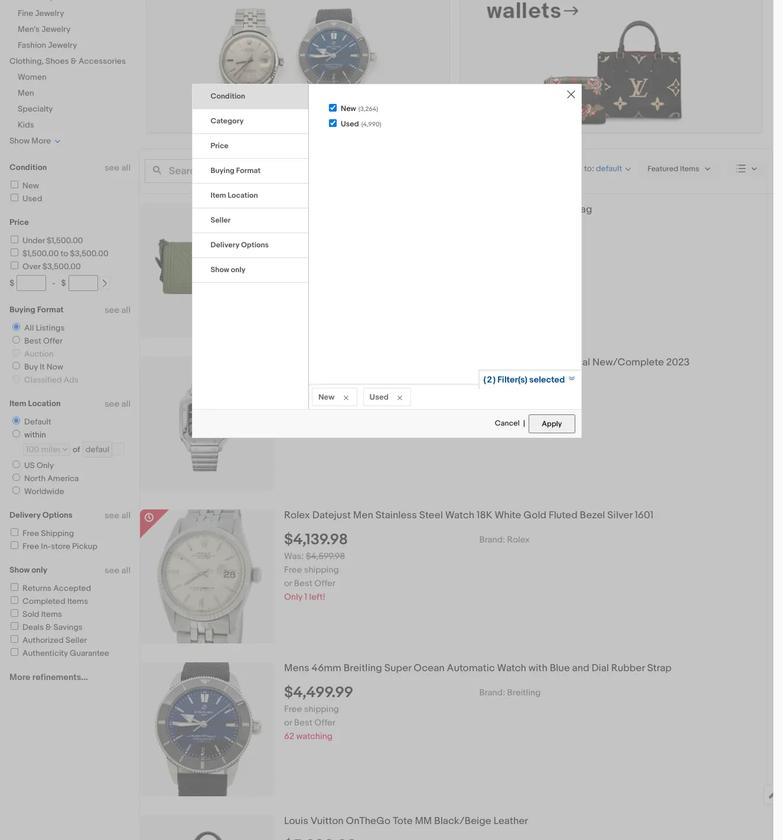 Task type: vqa. For each thing, say whether or not it's contained in the screenshot.
the bottommost DIAL
yes



Task type: locate. For each thing, give the bounding box(es) containing it.
brand: down 18k
[[479, 535, 505, 546]]

2 all from the top
[[121, 305, 131, 316]]

classified ads link
[[8, 375, 81, 385]]

2 vertical spatial jewelry
[[48, 40, 77, 50]]

) for used
[[380, 120, 381, 128]]

brand: down 'mens 46mm breitling super ocean automatic watch with blue and dial rubber strap'
[[479, 688, 505, 699]]

0 vertical spatial breitling
[[344, 663, 382, 675]]

0 horizontal spatial more
[[9, 672, 30, 684]]

2 vertical spatial )
[[493, 375, 496, 386]]

items down accepted
[[67, 597, 88, 607]]

chanel
[[284, 204, 317, 216]]

format inside tab list
[[236, 166, 261, 176]]

shipping down $5,999.00
[[304, 245, 339, 256]]

used down new ( 3,264 )
[[341, 119, 359, 129]]

best up 62
[[294, 718, 313, 729]]

blue
[[550, 663, 570, 675]]

0 vertical spatial seller
[[211, 216, 231, 225]]

North America radio
[[12, 474, 20, 482]]

Best Offer radio
[[12, 336, 20, 344]]

all
[[24, 323, 34, 333]]

1 see all from the top
[[105, 163, 131, 174]]

0 horizontal spatial delivery options
[[9, 511, 73, 521]]

shipping down $4,599.98
[[304, 565, 339, 576]]

best up 1
[[294, 578, 313, 590]]

see
[[105, 163, 119, 174], [105, 305, 119, 316], [105, 399, 119, 410], [105, 511, 119, 522], [105, 566, 119, 577]]

ocean
[[414, 663, 445, 675]]

best
[[294, 259, 313, 270], [24, 336, 41, 346], [294, 578, 313, 590], [294, 718, 313, 729]]

2 horizontal spatial used
[[370, 393, 389, 402]]

was:
[[284, 551, 304, 562]]

or
[[284, 259, 292, 270], [284, 578, 292, 590], [284, 718, 292, 729]]

( inside new ( 3,264 )
[[359, 105, 360, 113]]

buy it now link
[[8, 362, 66, 372]]

0 horizontal spatial item location
[[9, 399, 61, 409]]

offer
[[315, 259, 336, 270], [43, 336, 63, 346], [315, 578, 336, 590], [315, 718, 336, 729]]

0 vertical spatial rolex
[[284, 510, 310, 522]]

1 horizontal spatial new
[[318, 393, 335, 402]]

buying format up all listings link
[[9, 305, 64, 315]]

watching right 62
[[296, 731, 333, 743]]

watch left 18k
[[445, 510, 475, 522]]

new up $99.00 shipping
[[318, 393, 335, 402]]

1 see from the top
[[105, 163, 119, 174]]

fine jewelry men's jewelry fashion jewelry
[[18, 8, 77, 50]]

format
[[236, 166, 261, 176], [37, 305, 64, 315]]

offer down listings
[[43, 336, 63, 346]]

best up auction link
[[24, 336, 41, 346]]

green left bag
[[543, 204, 572, 216]]

free for free shipping or best offer 30 watching
[[284, 245, 302, 256]]

watch
[[445, 510, 475, 522], [497, 663, 527, 675]]

0 vertical spatial format
[[236, 166, 261, 176]]

buying down category
[[211, 166, 235, 176]]

datejust
[[312, 510, 351, 522]]

all for all listings
[[121, 305, 131, 316]]

Authenticity Guarantee checkbox
[[11, 649, 18, 657]]

2 see from the top
[[105, 305, 119, 316]]

under $1,500.00 link
[[9, 236, 83, 246]]

breitling
[[344, 663, 382, 675], [507, 688, 541, 699]]

0 vertical spatial location
[[228, 191, 258, 201]]

$1,500.00 up to
[[47, 236, 83, 246]]

4 see from the top
[[105, 511, 119, 522]]

1601
[[635, 510, 654, 522]]

1 horizontal spatial only
[[284, 592, 303, 603]]

us only
[[24, 461, 54, 471]]

1 horizontal spatial seller
[[211, 216, 231, 225]]

1 horizontal spatial dial
[[592, 663, 609, 675]]

0 vertical spatial medium
[[437, 204, 475, 216]]

watching right the "30"
[[297, 272, 333, 283]]

rolex
[[284, 510, 310, 522], [507, 535, 530, 546]]

0 horizontal spatial buying
[[9, 305, 35, 315]]

Under $1,500.00 checkbox
[[11, 236, 18, 243]]

offer up left!
[[315, 578, 336, 590]]

$
[[9, 278, 14, 288], [61, 278, 66, 288]]

brand: inside brand: breitling free shipping or best offer 62 watching
[[479, 688, 505, 699]]

new link
[[9, 181, 39, 191]]

steel right stainless
[[419, 510, 443, 522]]

only left the "30"
[[231, 266, 246, 275]]

used down new link
[[22, 194, 42, 204]]

see for returns accepted
[[105, 566, 119, 577]]

1 horizontal spatial more
[[31, 136, 51, 146]]

close image
[[567, 91, 575, 99]]

1 horizontal spatial &
[[71, 56, 77, 66]]

tab list containing condition
[[192, 85, 308, 283]]

north america link
[[8, 474, 81, 484]]

0 vertical spatial item
[[211, 191, 226, 201]]

condition up category
[[211, 92, 245, 101]]

0 vertical spatial show
[[9, 136, 30, 146]]

selected
[[530, 375, 565, 386]]

1 all from the top
[[121, 163, 131, 174]]

3 see all from the top
[[105, 399, 131, 410]]

1 vertical spatial steel
[[419, 510, 443, 522]]

women link
[[18, 72, 46, 82]]

shipping inside brand: rolex was: $4,599.98 free shipping or best offer only 1 left!
[[304, 565, 339, 576]]

3 brand: from the top
[[479, 688, 505, 699]]

1 horizontal spatial format
[[236, 166, 261, 176]]

fashion jewelry link
[[18, 40, 77, 50]]

3 see from the top
[[105, 399, 119, 410]]

breitling down mens 46mm breitling super ocean automatic watch with blue and dial rubber strap link
[[507, 688, 541, 699]]

over $3,500.00 link
[[9, 262, 81, 272]]

free up the "30"
[[284, 245, 302, 256]]

dialog
[[0, 0, 782, 841]]

jewelry up men's jewelry link
[[35, 8, 64, 18]]

price inside tab list
[[211, 141, 229, 151]]

watch inside mens 46mm breitling super ocean automatic watch with blue and dial rubber strap link
[[497, 663, 527, 675]]

brand:
[[479, 382, 505, 393], [479, 535, 505, 546], [479, 688, 505, 699]]

1 vertical spatial )
[[380, 120, 381, 128]]

condition up new link
[[9, 163, 47, 173]]

free shipping link
[[9, 529, 74, 539]]

0 vertical spatial item location
[[211, 191, 258, 201]]

& up authorized seller link
[[46, 623, 52, 633]]

used right $6,631.66
[[370, 393, 389, 402]]

dial left new/complete at right
[[573, 357, 590, 369]]

1 horizontal spatial options
[[241, 241, 269, 250]]

0 horizontal spatial price
[[9, 217, 29, 228]]

more down kids link
[[31, 136, 51, 146]]

medium left boy
[[437, 204, 475, 216]]

$3,500.00 down to
[[42, 262, 81, 272]]

1 horizontal spatial watch
[[497, 663, 527, 675]]

ads
[[64, 375, 79, 385]]

tab list
[[192, 85, 308, 283]]

buying format down category
[[211, 166, 261, 176]]

2 none text field from the left
[[460, 0, 762, 133]]

rolex down the rolex datejust men stainless steel watch 18k white gold fluted bezel silver 1601 link
[[507, 535, 530, 546]]

2 vertical spatial brand:
[[479, 688, 505, 699]]

best up the "30"
[[294, 259, 313, 270]]

rolex datejust men stainless steel watch 18k white gold fluted bezel silver 1601 link
[[284, 510, 772, 522]]

see all button for new
[[105, 163, 131, 174]]

rolex up $4,139.98
[[284, 510, 310, 522]]

completed
[[22, 597, 65, 607]]

delivery inside tab list
[[211, 241, 239, 250]]

and
[[572, 663, 590, 675]]

chevron
[[359, 204, 398, 216]]

condition
[[211, 92, 245, 101], [9, 163, 47, 173]]

chanel calfskin chevron quilted medium boy flap light green bag
[[284, 204, 592, 216]]

free left in- on the left bottom of page
[[22, 542, 39, 552]]

jewelry
[[35, 8, 64, 18], [42, 24, 71, 34], [48, 40, 77, 50]]

1 brand: from the top
[[479, 382, 505, 393]]

0 vertical spatial options
[[241, 241, 269, 250]]

buying up all listings option
[[9, 305, 35, 315]]

or up the "30"
[[284, 259, 292, 270]]

show
[[9, 136, 30, 146], [211, 266, 229, 275], [9, 566, 30, 576]]

Sold Items checkbox
[[11, 610, 18, 618]]

louis
[[284, 816, 308, 828]]

5 see all from the top
[[105, 566, 131, 577]]

all
[[121, 163, 131, 174], [121, 305, 131, 316], [121, 399, 131, 410], [121, 511, 131, 522], [121, 566, 131, 577]]

0 horizontal spatial item
[[9, 399, 26, 409]]

$1,500.00 up over $3,500.00 link in the top of the page
[[22, 249, 59, 259]]

Completed Items checkbox
[[11, 597, 18, 605]]

returns accepted link
[[9, 584, 91, 594]]

3 or from the top
[[284, 718, 292, 729]]

men down women
[[18, 88, 34, 98]]

buying
[[211, 166, 235, 176], [9, 305, 35, 315]]

submit price range image
[[100, 280, 109, 288]]

price down category
[[211, 141, 229, 151]]

2
[[487, 375, 492, 386]]

see all
[[105, 163, 131, 174], [105, 305, 131, 316], [105, 399, 131, 410], [105, 511, 131, 522], [105, 566, 131, 577]]

see all for new
[[105, 163, 131, 174]]

1 horizontal spatial breitling
[[507, 688, 541, 699]]

format down category
[[236, 166, 261, 176]]

only up returns
[[31, 566, 47, 576]]

1 vertical spatial brand:
[[479, 535, 505, 546]]

5 all from the top
[[121, 566, 131, 577]]

1 vertical spatial watch
[[497, 663, 527, 675]]

all for default
[[121, 399, 131, 410]]

or inside free shipping or best offer 30 watching
[[284, 259, 292, 270]]

men's jewelry link
[[18, 24, 71, 34]]

1 vertical spatial location
[[28, 399, 61, 409]]

0 vertical spatial men
[[18, 88, 34, 98]]

mens 46mm breitling super ocean automatic watch with blue and dial rubber strap image
[[142, 663, 272, 797]]

brand: inside brand: rolex was: $4,599.98 free shipping or best offer only 1 left!
[[479, 535, 505, 546]]

cartier up the $6,321.00
[[284, 357, 316, 369]]

men
[[18, 88, 34, 98], [353, 510, 373, 522]]

0 vertical spatial cartier
[[284, 357, 316, 369]]

1 vertical spatial (
[[361, 120, 363, 128]]

steel up 2 on the right of page
[[481, 357, 505, 369]]

& right shoes
[[71, 56, 77, 66]]

0 vertical spatial or
[[284, 259, 292, 270]]

new up used ( 4,990 )
[[341, 104, 356, 114]]

3 all from the top
[[121, 399, 131, 410]]

brand: down cartier santos medium 35.1mm wssa0061 steel roman green dial new/complete 2023
[[479, 382, 505, 393]]

cartier down roman
[[507, 382, 536, 393]]

0 vertical spatial condition
[[211, 92, 245, 101]]

0 horizontal spatial &
[[46, 623, 52, 633]]

1 see all button from the top
[[105, 163, 131, 174]]

2 see all button from the top
[[105, 305, 131, 316]]

& inside clothing, shoes & accessories women men specialty kids
[[71, 56, 77, 66]]

$1,500.00 to $3,500.00 checkbox
[[11, 249, 18, 256]]

free right free shipping checkbox
[[22, 529, 39, 539]]

None checkbox
[[329, 104, 337, 112], [329, 119, 337, 127], [329, 104, 337, 112], [329, 119, 337, 127]]

cartier santos medium 35.1mm wssa0061 steel roman green dial new/complete 2023 link
[[284, 357, 772, 369]]

$ down over $3,500.00 "checkbox"
[[9, 278, 14, 288]]

)
[[377, 105, 378, 113], [380, 120, 381, 128], [493, 375, 496, 386]]

shipping down $4,499.99
[[304, 704, 339, 715]]

gold
[[524, 510, 547, 522]]

1 none text field from the left
[[147, 0, 449, 133]]

( for used
[[361, 120, 363, 128]]

1 vertical spatial medium
[[353, 357, 390, 369]]

1 horizontal spatial items
[[67, 597, 88, 607]]

1 vertical spatial or
[[284, 578, 292, 590]]

chanel calfskin chevron quilted medium boy flap light green bag image
[[140, 204, 274, 338]]

new up 'used' link
[[22, 181, 39, 191]]

Default radio
[[12, 417, 20, 425]]

within
[[24, 430, 46, 440]]

$99.00
[[284, 412, 312, 423]]

0 horizontal spatial only
[[37, 461, 54, 471]]

price
[[211, 141, 229, 151], [9, 217, 29, 228]]

show more
[[9, 136, 51, 146]]

1 vertical spatial new
[[22, 181, 39, 191]]

) inside used ( 4,990 )
[[380, 120, 381, 128]]

4 see all from the top
[[105, 511, 131, 522]]

2 see all from the top
[[105, 305, 131, 316]]

2 brand: from the top
[[479, 535, 505, 546]]

none text field the watches
[[147, 0, 449, 133]]

price up under $1,500.00 option at left top
[[9, 217, 29, 228]]

free for free in-store pickup
[[22, 542, 39, 552]]

0 horizontal spatial medium
[[353, 357, 390, 369]]

&
[[71, 56, 77, 66], [46, 623, 52, 633]]

1 vertical spatial buying
[[9, 305, 35, 315]]

men right datejust
[[353, 510, 373, 522]]

men inside clothing, shoes & accessories women men specialty kids
[[18, 88, 34, 98]]

$5,999.00
[[284, 225, 353, 243]]

brand: breitling free shipping or best offer 62 watching
[[284, 688, 541, 743]]

$3,500.00
[[70, 249, 109, 259], [42, 262, 81, 272]]

dial right and at the bottom of the page
[[592, 663, 609, 675]]

$ right -
[[61, 278, 66, 288]]

1 vertical spatial &
[[46, 623, 52, 633]]

1 horizontal spatial only
[[231, 266, 246, 275]]

0 vertical spatial items
[[67, 597, 88, 607]]

1 horizontal spatial show only
[[211, 266, 246, 275]]

1 horizontal spatial price
[[211, 141, 229, 151]]

medium inside cartier santos medium 35.1mm wssa0061 steel roman green dial new/complete 2023 link
[[353, 357, 390, 369]]

medium right santos at the top of page
[[353, 357, 390, 369]]

used link
[[9, 194, 42, 204]]

1 horizontal spatial item
[[211, 191, 226, 201]]

offer inside brand: rolex was: $4,599.98 free shipping or best offer only 1 left!
[[315, 578, 336, 590]]

new ( 3,264 )
[[341, 104, 378, 114]]

0 vertical spatial watching
[[297, 272, 333, 283]]

more down authenticity guarantee checkbox
[[9, 672, 30, 684]]

1 horizontal spatial delivery options
[[211, 241, 269, 250]]

1 vertical spatial more
[[9, 672, 30, 684]]

5 see from the top
[[105, 566, 119, 577]]

filter(s)
[[498, 375, 528, 386]]

2 $ from the left
[[61, 278, 66, 288]]

0 horizontal spatial delivery
[[9, 511, 41, 521]]

$1,500.00 to $3,500.00 link
[[9, 249, 109, 259]]

green up the selected
[[542, 357, 571, 369]]

white
[[495, 510, 521, 522]]

1 horizontal spatial none text field
[[460, 0, 762, 133]]

1 vertical spatial watching
[[296, 731, 333, 743]]

buying format
[[211, 166, 261, 176], [9, 305, 64, 315]]

jewelry up "clothing, shoes & accessories" link at the left
[[48, 40, 77, 50]]

or down the was:
[[284, 578, 292, 590]]

or up 62
[[284, 718, 292, 729]]

( down new ( 3,264 )
[[361, 120, 363, 128]]

offer down $5,999.00
[[315, 259, 336, 270]]

1 horizontal spatial location
[[228, 191, 258, 201]]

0 horizontal spatial used
[[22, 194, 42, 204]]

1 horizontal spatial delivery
[[211, 241, 239, 250]]

( inside used ( 4,990 )
[[361, 120, 363, 128]]

0 vertical spatial (
[[359, 105, 360, 113]]

free
[[284, 245, 302, 256], [22, 529, 39, 539], [22, 542, 39, 552], [284, 565, 302, 576], [284, 704, 302, 715]]

None text field
[[147, 0, 449, 133], [460, 0, 762, 133]]

0 horizontal spatial new
[[22, 181, 39, 191]]

( up used ( 4,990 )
[[359, 105, 360, 113]]

all for free shipping
[[121, 511, 131, 522]]

jewelry up fashion jewelry link
[[42, 24, 71, 34]]

1 horizontal spatial item location
[[211, 191, 258, 201]]

free up 62
[[284, 704, 302, 715]]

) inside new ( 3,264 )
[[377, 105, 378, 113]]

0 vertical spatial only
[[231, 266, 246, 275]]

under $1,500.00
[[22, 236, 83, 246]]

Minimum Value text field
[[17, 275, 46, 291]]

format up listings
[[37, 305, 64, 315]]

0 horizontal spatial options
[[42, 511, 73, 521]]

brand: for cartier
[[479, 382, 505, 393]]

0 horizontal spatial )
[[377, 105, 378, 113]]

items for completed items
[[67, 597, 88, 607]]

1 vertical spatial buying format
[[9, 305, 64, 315]]

see for new
[[105, 163, 119, 174]]

green
[[543, 204, 572, 216], [542, 357, 571, 369]]

sold items link
[[9, 610, 62, 620]]

now
[[47, 362, 63, 372]]

louis vuitton onthego tote mm black/beige leather image
[[155, 816, 259, 841]]

only up north america "link"
[[37, 461, 54, 471]]

0 vertical spatial price
[[211, 141, 229, 151]]

0 vertical spatial )
[[377, 105, 378, 113]]

watching inside brand: breitling free shipping or best offer 62 watching
[[296, 731, 333, 743]]

$3,500.00 right to
[[70, 249, 109, 259]]

0 horizontal spatial rolex
[[284, 510, 310, 522]]

1 vertical spatial condition
[[9, 163, 47, 173]]

3 see all button from the top
[[105, 399, 131, 410]]

1
[[305, 592, 307, 603]]

2023
[[667, 357, 690, 369]]

within radio
[[12, 430, 20, 438]]

kids link
[[18, 120, 34, 130]]

1 vertical spatial items
[[41, 610, 62, 620]]

cancel button
[[494, 414, 520, 434]]

location
[[228, 191, 258, 201], [28, 399, 61, 409]]

cartier
[[284, 357, 316, 369], [507, 382, 536, 393]]

0 horizontal spatial show only
[[9, 566, 47, 576]]

delivery
[[211, 241, 239, 250], [9, 511, 41, 521]]

5 see all button from the top
[[105, 566, 131, 577]]

1 vertical spatial show only
[[9, 566, 47, 576]]

( left 2 on the right of page
[[484, 375, 486, 386]]

us
[[24, 461, 35, 471]]

offer down $4,499.99
[[315, 718, 336, 729]]

(
[[359, 105, 360, 113], [361, 120, 363, 128], [484, 375, 486, 386]]

watch left with
[[497, 663, 527, 675]]

see all button
[[105, 163, 131, 174], [105, 305, 131, 316], [105, 399, 131, 410], [105, 511, 131, 522], [105, 566, 131, 577]]

buying format inside tab list
[[211, 166, 261, 176]]

2 or from the top
[[284, 578, 292, 590]]

only left 1
[[284, 592, 303, 603]]

0 horizontal spatial dial
[[573, 357, 590, 369]]

breitling left "super"
[[344, 663, 382, 675]]

default
[[24, 417, 51, 427]]

0 vertical spatial buying
[[211, 166, 235, 176]]

( for new
[[359, 105, 360, 113]]

brand: rolex was: $4,599.98 free shipping or best offer only 1 left!
[[284, 535, 530, 603]]

$1,500.00
[[47, 236, 83, 246], [22, 249, 59, 259]]

0 horizontal spatial watch
[[445, 510, 475, 522]]

see all button for returns accepted
[[105, 566, 131, 577]]

condition inside tab list
[[211, 92, 245, 101]]

go image
[[115, 446, 123, 455]]

free inside free shipping or best offer 30 watching
[[284, 245, 302, 256]]

4,990
[[363, 120, 380, 128]]

1 or from the top
[[284, 259, 292, 270]]

4 see all button from the top
[[105, 511, 131, 522]]

1 vertical spatial item location
[[9, 399, 61, 409]]

2 horizontal spatial (
[[484, 375, 486, 386]]

62
[[284, 731, 294, 743]]

1 $ from the left
[[9, 278, 14, 288]]

fashion
[[18, 40, 46, 50]]

4 all from the top
[[121, 511, 131, 522]]

2 horizontal spatial new
[[341, 104, 356, 114]]

free down the was:
[[284, 565, 302, 576]]

Maximum Value text field
[[68, 275, 98, 291]]

1 horizontal spatial (
[[361, 120, 363, 128]]

authenticity guarantee link
[[9, 649, 109, 659]]

items up deals & savings
[[41, 610, 62, 620]]

Buy It Now radio
[[12, 362, 20, 370]]



Task type: describe. For each thing, give the bounding box(es) containing it.
0 horizontal spatial steel
[[419, 510, 443, 522]]

deals & savings
[[22, 623, 83, 633]]

1 vertical spatial $1,500.00
[[22, 249, 59, 259]]

Auction radio
[[12, 349, 20, 357]]

1 vertical spatial options
[[42, 511, 73, 521]]

over $3,500.00
[[22, 262, 81, 272]]

Over $3,500.00 checkbox
[[11, 262, 18, 269]]

Used checkbox
[[11, 194, 18, 202]]

1 vertical spatial used
[[22, 194, 42, 204]]

clothing,
[[9, 56, 44, 66]]

watch inside the rolex datejust men stainless steel watch 18k white gold fluted bezel silver 1601 link
[[445, 510, 475, 522]]

clothing, shoes & accessories link
[[9, 56, 126, 66]]

trending
[[284, 398, 320, 409]]

men's
[[18, 24, 40, 34]]

used ( 4,990 )
[[341, 119, 381, 129]]

1 horizontal spatial cartier
[[507, 382, 536, 393]]

Worldwide radio
[[12, 487, 20, 495]]

1 vertical spatial delivery
[[9, 511, 41, 521]]

brand: for rolex
[[479, 535, 505, 546]]

it
[[40, 362, 45, 372]]

or inside brand: rolex was: $4,599.98 free shipping or best offer only 1 left!
[[284, 578, 292, 590]]

1 vertical spatial item
[[9, 399, 26, 409]]

30
[[284, 272, 295, 283]]

see all for returns accepted
[[105, 566, 131, 577]]

Deals & Savings checkbox
[[11, 623, 18, 631]]

show only inside tab list
[[211, 266, 246, 275]]

shipping inside free shipping or best offer 30 watching
[[304, 245, 339, 256]]

item inside tab list
[[211, 191, 226, 201]]

automatic
[[447, 663, 495, 675]]

Authorized Seller checkbox
[[11, 636, 18, 644]]

1 vertical spatial jewelry
[[42, 24, 71, 34]]

rolex inside brand: rolex was: $4,599.98 free shipping or best offer only 1 left!
[[507, 535, 530, 546]]

-
[[52, 278, 55, 288]]

boy
[[477, 204, 494, 216]]

best inside brand: rolex was: $4,599.98 free shipping or best offer only 1 left!
[[294, 578, 313, 590]]

shipping down trending at $6,631.66
[[314, 412, 348, 423]]

free in-store pickup link
[[9, 542, 98, 552]]

auction link
[[8, 349, 56, 359]]

Free Shipping checkbox
[[11, 529, 18, 537]]

2 vertical spatial show
[[9, 566, 30, 576]]

location inside tab list
[[228, 191, 258, 201]]

see for free shipping
[[105, 511, 119, 522]]

1 vertical spatial delivery options
[[9, 511, 73, 521]]

free inside brand: breitling free shipping or best offer 62 watching
[[284, 704, 302, 715]]

fluted
[[549, 510, 578, 522]]

women
[[18, 72, 46, 82]]

silver
[[608, 510, 633, 522]]

watches image
[[147, 0, 449, 132]]

authorized seller
[[22, 636, 87, 646]]

best inside brand: breitling free shipping or best offer 62 watching
[[294, 718, 313, 729]]

buy
[[24, 362, 38, 372]]

handbags image
[[460, 0, 762, 132]]

authorized seller link
[[9, 636, 87, 646]]

2 horizontal spatial )
[[493, 375, 496, 386]]

clothing, shoes & accessories women men specialty kids
[[9, 56, 126, 130]]

0 vertical spatial steel
[[481, 357, 505, 369]]

seller inside tab list
[[211, 216, 231, 225]]

$ for maximum value text box
[[61, 278, 66, 288]]

guarantee
[[70, 649, 109, 659]]

options inside tab list
[[241, 241, 269, 250]]

calfskin
[[319, 204, 356, 216]]

roman
[[507, 357, 539, 369]]

item location inside tab list
[[211, 191, 258, 201]]

$ for 'minimum value' text box on the top left of page
[[9, 278, 14, 288]]

0 vertical spatial only
[[37, 461, 54, 471]]

see all button for all listings
[[105, 305, 131, 316]]

best offer link
[[8, 336, 65, 346]]

rubber
[[611, 663, 645, 675]]

see all button for free shipping
[[105, 511, 131, 522]]

rolex datejust men stainless steel watch 18k white gold fluted bezel silver 1601
[[284, 510, 654, 522]]

$1,500.00 to $3,500.00
[[22, 249, 109, 259]]

classified ads
[[24, 375, 79, 385]]

cartier santos medium 35.1mm wssa0061 steel roman green dial new/complete 2023 image
[[140, 374, 274, 474]]

deals
[[22, 623, 44, 633]]

brand: for breitling
[[479, 688, 505, 699]]

men link
[[18, 88, 34, 98]]

fine jewelry link
[[18, 8, 64, 18]]

shipping inside brand: breitling free shipping or best offer 62 watching
[[304, 704, 339, 715]]

1 vertical spatial $3,500.00
[[42, 262, 81, 272]]

all listings
[[24, 323, 65, 333]]

breitling inside brand: breitling free shipping or best offer 62 watching
[[507, 688, 541, 699]]

of
[[73, 445, 80, 455]]

delivery options inside tab list
[[211, 241, 269, 250]]

New checkbox
[[11, 181, 18, 189]]

$4,499.99
[[284, 684, 353, 702]]

35.1mm
[[393, 357, 427, 369]]

louis vuitton onthego tote mm black/beige leather
[[284, 816, 528, 828]]

offer inside free shipping or best offer 30 watching
[[315, 259, 336, 270]]

left!
[[309, 592, 326, 603]]

0 vertical spatial more
[[31, 136, 51, 146]]

items for sold items
[[41, 610, 62, 620]]

0 horizontal spatial only
[[31, 566, 47, 576]]

refinements...
[[32, 672, 88, 684]]

all for new
[[121, 163, 131, 174]]

0 horizontal spatial cartier
[[284, 357, 316, 369]]

0 horizontal spatial condition
[[9, 163, 47, 173]]

2 vertical spatial new
[[318, 393, 335, 402]]

leather
[[494, 816, 528, 828]]

only inside tab list
[[231, 266, 246, 275]]

0 horizontal spatial buying format
[[9, 305, 64, 315]]

see for all listings
[[105, 305, 119, 316]]

0 vertical spatial $1,500.00
[[47, 236, 83, 246]]

at
[[322, 398, 329, 409]]

classified
[[24, 375, 62, 385]]

in-
[[41, 542, 51, 552]]

medium inside chanel calfskin chevron quilted medium boy flap light green bag link
[[437, 204, 475, 216]]

Classified Ads radio
[[12, 375, 20, 383]]

buying inside tab list
[[211, 166, 235, 176]]

1 vertical spatial price
[[9, 217, 29, 228]]

Apply submit
[[529, 415, 575, 434]]

accepted
[[53, 584, 91, 594]]

bezel
[[580, 510, 605, 522]]

0 vertical spatial used
[[341, 119, 359, 129]]

US Only radio
[[12, 461, 20, 469]]

best inside free shipping or best offer 30 watching
[[294, 259, 313, 270]]

over
[[22, 262, 41, 272]]

2 vertical spatial used
[[370, 393, 389, 402]]

super
[[384, 663, 412, 675]]

mens
[[284, 663, 309, 675]]

0 horizontal spatial location
[[28, 399, 61, 409]]

default text field
[[83, 442, 112, 458]]

trending at $6,631.66
[[284, 398, 369, 409]]

0 horizontal spatial seller
[[66, 636, 87, 646]]

cancel
[[495, 419, 520, 429]]

show more button
[[9, 136, 61, 146]]

) for new
[[377, 105, 378, 113]]

free for free shipping
[[22, 529, 39, 539]]

1 vertical spatial format
[[37, 305, 64, 315]]

authorized
[[22, 636, 64, 646]]

default link
[[8, 417, 54, 427]]

wssa0061
[[429, 357, 479, 369]]

completed items
[[22, 597, 88, 607]]

0 vertical spatial jewelry
[[35, 8, 64, 18]]

north america
[[24, 474, 79, 484]]

see all for default
[[105, 399, 131, 410]]

show inside tab list
[[211, 266, 229, 275]]

shoes
[[46, 56, 69, 66]]

see all button for default
[[105, 399, 131, 410]]

( 2 ) filter(s) selected
[[484, 375, 565, 386]]

see for default
[[105, 399, 119, 410]]

Returns Accepted checkbox
[[11, 584, 18, 592]]

1 vertical spatial men
[[353, 510, 373, 522]]

none text field handbags
[[460, 0, 762, 133]]

vuitton
[[311, 816, 344, 828]]

$4,599.98
[[306, 551, 345, 562]]

accessories
[[79, 56, 126, 66]]

with
[[529, 663, 548, 675]]

tote
[[393, 816, 413, 828]]

more refinements...
[[9, 672, 88, 684]]

auction
[[24, 349, 53, 359]]

all listings link
[[8, 323, 67, 333]]

watching inside free shipping or best offer 30 watching
[[297, 272, 333, 283]]

2 vertical spatial (
[[484, 375, 486, 386]]

All Listings radio
[[12, 323, 20, 331]]

us only link
[[8, 461, 56, 471]]

all for returns accepted
[[121, 566, 131, 577]]

see all for all listings
[[105, 305, 131, 316]]

0 vertical spatial $3,500.00
[[70, 249, 109, 259]]

only inside brand: rolex was: $4,599.98 free shipping or best offer only 1 left!
[[284, 592, 303, 603]]

pickup
[[72, 542, 98, 552]]

authenticity guarantee
[[22, 649, 109, 659]]

america
[[47, 474, 79, 484]]

1 vertical spatial green
[[542, 357, 571, 369]]

quilted
[[400, 204, 435, 216]]

$4,139.98
[[284, 531, 348, 549]]

see all for free shipping
[[105, 511, 131, 522]]

authenticity
[[22, 649, 68, 659]]

free in-store pickup
[[22, 542, 98, 552]]

or inside brand: breitling free shipping or best offer 62 watching
[[284, 718, 292, 729]]

offer inside brand: breitling free shipping or best offer 62 watching
[[315, 718, 336, 729]]

sold
[[22, 610, 39, 620]]

rolex datejust men stainless steel watch 18k white gold fluted bezel silver 1601 image
[[149, 510, 265, 644]]

$6,321.00
[[284, 378, 351, 396]]

0 horizontal spatial breitling
[[344, 663, 382, 675]]

dialog containing (
[[0, 0, 782, 841]]

0 vertical spatial green
[[543, 204, 572, 216]]

Free In-store Pickup checkbox
[[11, 542, 18, 550]]

free inside brand: rolex was: $4,599.98 free shipping or best offer only 1 left!
[[284, 565, 302, 576]]



